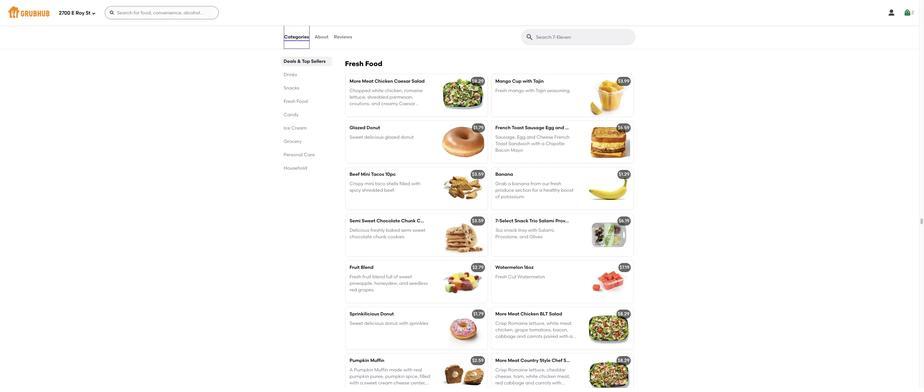 Task type: vqa. For each thing, say whether or not it's contained in the screenshot.
Main Navigation navigation
yes



Task type: describe. For each thing, give the bounding box(es) containing it.
seasoning.
[[547, 88, 571, 93]]

banana image
[[585, 168, 634, 210]]

grapes.
[[358, 287, 375, 293]]

fresh for fresh cut watermelon
[[496, 274, 508, 280]]

with up spice,
[[404, 367, 413, 373]]

1 pumpkin from the left
[[350, 374, 369, 379]]

cut
[[509, 274, 517, 280]]

provolone,
[[496, 234, 519, 240]]

1 horizontal spatial egg
[[546, 125, 555, 131]]

household tab
[[284, 165, 330, 172]]

2 horizontal spatial svg image
[[888, 9, 896, 17]]

deals & top sellers tab
[[284, 58, 330, 65]]

select
[[500, 218, 514, 224]]

cream
[[292, 125, 307, 131]]

hunger
[[496, 24, 512, 30]]

mini
[[365, 181, 374, 187]]

care
[[304, 152, 315, 158]]

0 vertical spatial donut
[[401, 134, 414, 140]]

fresh food tab
[[284, 98, 330, 105]]

0 vertical spatial food
[[365, 60, 383, 68]]

fresh for fresh fruit blend full of sweet pineapple, honeydew, and seedless red grapes.
[[350, 274, 362, 280]]

pumpkin muffin image
[[439, 354, 488, 388]]

top
[[302, 59, 310, 64]]

white inside crisp romaine lettuce, white meat chicken, grape tomatoes, bacon, cabbage and carrots paired with an avocado ranch dressing,
[[547, 321, 559, 326]]

on inside a convenient stick of pepperoni for hunger on the go.
[[513, 24, 518, 30]]

sprinkilicious
[[350, 312, 380, 317]]

bacon
[[496, 148, 510, 153]]

mango
[[509, 88, 525, 93]]

dressing,
[[531, 341, 550, 346]]

chunk
[[373, 234, 387, 240]]

go.
[[528, 24, 535, 30]]

16oz
[[524, 265, 534, 270]]

main navigation navigation
[[0, 0, 920, 25]]

$6.19
[[619, 218, 630, 224]]

a for a pumpkin muffin made with real pumpkin puree, pumpkin spice, filled with a sweet cream cheese center, and drizzled with cream cheese icing.
[[350, 367, 353, 373]]

sweet delicious donut with sprinkles
[[350, 321, 429, 326]]

produce
[[496, 188, 515, 193]]

chicken for chicken,
[[375, 79, 393, 84]]

fresh cut watermelon
[[496, 274, 545, 280]]

blend
[[361, 265, 374, 270]]

an
[[570, 334, 576, 340]]

carrots inside crisp romaine lettuce, cheddar cheese, ham, white chicken meat, red cabbage and carrots with dressing on the side
[[536, 381, 551, 386]]

seedless
[[409, 281, 428, 286]]

center,
[[411, 381, 426, 386]]

1 horizontal spatial toast
[[512, 125, 524, 131]]

with inside crisp romaine lettuce, white meat chicken, grape tomatoes, bacon, cabbage and carrots paired with an avocado ranch dressing,
[[560, 334, 569, 340]]

and up chipotle
[[556, 125, 565, 131]]

with left sprinkles
[[399, 321, 409, 326]]

for inside a convenient stick of pepperoni for hunger on the go.
[[566, 18, 572, 23]]

beef mini tacos 10pc
[[350, 172, 396, 177]]

a for a convenient stick of pepperoni for hunger on the go.
[[496, 18, 499, 23]]

full
[[386, 274, 393, 280]]

sprinkilicious donut image
[[439, 307, 488, 350]]

white inside crisp romaine lettuce, cheddar cheese, ham, white chicken meat, red cabbage and carrots with dressing on the side
[[526, 374, 538, 379]]

delicious for glazed
[[364, 134, 384, 140]]

lettuce, for a pumpkin muffin made with real pumpkin puree, pumpkin spice, filled with a sweet cream cheese center, and drizzled with cream cheese icing.
[[529, 367, 546, 373]]

2700 e roy st
[[59, 10, 91, 16]]

chicken, inside chopped white chicken, romaine lettuce, shredded parmesan, croutons, and creamy caesar dressing.
[[385, 88, 403, 93]]

mayo
[[511, 148, 523, 153]]

food inside 'tab'
[[297, 99, 308, 104]]

chicken, inside crisp romaine lettuce, white meat chicken, grape tomatoes, bacon, cabbage and carrots paired with an avocado ranch dressing,
[[496, 327, 514, 333]]

1 vertical spatial cream
[[388, 387, 402, 388]]

sellers
[[312, 59, 326, 64]]

1 horizontal spatial cheese
[[566, 125, 583, 131]]

fresh fruit blend full of sweet pineapple, honeydew, and seedless red grapes.
[[350, 274, 428, 293]]

sprinkilicious donut
[[350, 312, 394, 317]]

spicy new orleans style ripple potato chips
[[350, 18, 432, 30]]

about
[[315, 34, 329, 40]]

more meat country style chef salad image
[[585, 354, 634, 388]]

0 horizontal spatial svg image
[[92, 11, 96, 15]]

$8.29 for chopped white chicken, romaine lettuce, shredded parmesan, croutons, and creamy caesar dressing.
[[472, 79, 484, 84]]

made
[[389, 367, 403, 373]]

olives inside 3oz snack tray with salami, provolone, and olives
[[530, 234, 543, 240]]

stick
[[526, 18, 536, 23]]

glazed donut image
[[439, 121, 488, 163]]

Search for food, convenience, alcohol... search field
[[105, 6, 219, 19]]

chicken
[[539, 374, 557, 379]]

crisp for crisp romaine lettuce, cheddar cheese, ham, white chicken meat, red cabbage and carrots with dressing on the side
[[496, 367, 507, 373]]

sweet inside fresh fruit blend full of sweet pineapple, honeydew, and seedless red grapes.
[[399, 274, 412, 280]]

$2.79
[[473, 265, 484, 270]]

shredded inside chopped white chicken, romaine lettuce, shredded parmesan, croutons, and creamy caesar dressing.
[[368, 94, 389, 100]]

blt
[[540, 312, 548, 317]]

egg inside sausage, egg and cheese french toast sandwich with a chipotle bacon mayo
[[517, 134, 526, 140]]

semi
[[401, 228, 412, 233]]

more meat country style chef salad
[[496, 358, 577, 364]]

drizzled
[[360, 387, 377, 388]]

deals
[[284, 59, 297, 64]]

1 horizontal spatial svg image
[[109, 10, 115, 15]]

personal care tab
[[284, 151, 330, 158]]

1 vertical spatial cheese
[[404, 387, 419, 388]]

white inside chopped white chicken, romaine lettuce, shredded parmesan, croutons, and creamy caesar dressing.
[[372, 88, 384, 93]]

1 vertical spatial watermelon
[[518, 274, 545, 280]]

and inside crisp romaine lettuce, white meat chicken, grape tomatoes, bacon, cabbage and carrots paired with an avocado ranch dressing,
[[517, 334, 526, 340]]

new
[[363, 18, 373, 23]]

red inside fresh fruit blend full of sweet pineapple, honeydew, and seedless red grapes.
[[350, 287, 357, 293]]

orleans
[[374, 18, 391, 23]]

filled inside crispy mini taco shells filled with spicy shredded beef.
[[400, 181, 410, 187]]

chopped white chicken, romaine lettuce, shredded parmesan, croutons, and creamy caesar dressing.
[[350, 88, 423, 113]]

st
[[86, 10, 91, 16]]

glazed donut
[[350, 125, 380, 131]]

and inside fresh fruit blend full of sweet pineapple, honeydew, and seedless red grapes.
[[400, 281, 408, 286]]

with right mango
[[526, 88, 535, 93]]

3oz inside 3oz snack tray with salami, provolone, and olives
[[496, 228, 503, 233]]

with down pumpkin muffin
[[350, 381, 359, 386]]

spicy
[[350, 18, 362, 23]]

grocery
[[284, 139, 302, 144]]

chocolate
[[350, 234, 372, 240]]

crisp for crisp romaine lettuce, white meat chicken, grape tomatoes, bacon, cabbage and carrots paired with an avocado ranch dressing,
[[496, 321, 507, 326]]

a convenient stick of pepperoni for hunger on the go. button
[[492, 4, 634, 47]]

spicy
[[350, 188, 361, 193]]

candy tab
[[284, 111, 330, 118]]

fruit blend image
[[439, 261, 488, 303]]

grab a banana from our fresh produce section for a healthy boost of potassium.
[[496, 181, 574, 200]]

tajin for mango
[[536, 88, 546, 93]]

croutons,
[[350, 101, 370, 107]]

2 horizontal spatial salad
[[564, 358, 577, 364]]

snack
[[515, 218, 529, 224]]

7-select snack trio salami provolone olives 3oz
[[496, 218, 602, 224]]

more meat chicken blt salad image
[[585, 307, 634, 350]]

meat for chicken,
[[508, 312, 520, 317]]

semi sweet chocolate chunk cookie 6 pack image
[[439, 214, 488, 256]]

banana
[[512, 181, 530, 187]]

pumpkin muffin
[[350, 358, 385, 364]]

more meat chicken caesar salad image
[[439, 74, 488, 117]]

0 vertical spatial pumpkin
[[350, 358, 370, 364]]

shells
[[387, 181, 399, 187]]

0 horizontal spatial french
[[496, 125, 511, 131]]

2700
[[59, 10, 70, 16]]

0 vertical spatial olives
[[579, 218, 593, 224]]

more meat chicken blt salad
[[496, 312, 563, 317]]

sausage,
[[496, 134, 516, 140]]

shredded inside crispy mini taco shells filled with spicy shredded beef.
[[362, 188, 383, 193]]

glazed
[[350, 125, 366, 131]]

trio
[[530, 218, 538, 224]]

creamy
[[381, 101, 398, 107]]

spice,
[[406, 374, 419, 379]]

salami
[[539, 218, 555, 224]]

ice cream tab
[[284, 125, 330, 132]]

paired
[[544, 334, 559, 340]]

banana
[[496, 172, 513, 177]]

avocado
[[496, 341, 516, 346]]

1 vertical spatial donut
[[385, 321, 398, 326]]

of inside fresh fruit blend full of sweet pineapple, honeydew, and seedless red grapes.
[[394, 274, 398, 280]]

mango
[[496, 79, 511, 84]]

deals & top sellers
[[284, 59, 326, 64]]

french inside sausage, egg and cheese french toast sandwich with a chipotle bacon mayo
[[555, 134, 570, 140]]

mango cup with tajin image
[[585, 74, 634, 117]]

chunk
[[401, 218, 416, 224]]

pumpkin inside a pumpkin muffin made with real pumpkin puree, pumpkin spice, filled with a sweet cream cheese center, and drizzled with cream cheese icing.
[[354, 367, 374, 373]]

roy
[[76, 10, 85, 16]]

grape
[[515, 327, 529, 333]]

watermelon 16oz image
[[585, 261, 634, 303]]

pineapple,
[[350, 281, 373, 286]]

7-
[[496, 218, 500, 224]]

chocolate
[[377, 218, 400, 224]]

fresh inside 'tab'
[[284, 99, 296, 104]]

country
[[521, 358, 539, 364]]

fruit
[[363, 274, 372, 280]]

0 vertical spatial cheese
[[394, 381, 410, 386]]

donut for glazed donut
[[367, 125, 380, 131]]

muffin inside a pumpkin muffin made with real pumpkin puree, pumpkin spice, filled with a sweet cream cheese center, and drizzled with cream cheese icing.
[[375, 367, 388, 373]]

tacos
[[371, 172, 385, 177]]

baked
[[386, 228, 400, 233]]

0 vertical spatial muffin
[[371, 358, 385, 364]]



Task type: locate. For each thing, give the bounding box(es) containing it.
2 horizontal spatial white
[[547, 321, 559, 326]]

2 horizontal spatial sweet
[[413, 228, 426, 233]]

0 vertical spatial cheese
[[566, 125, 583, 131]]

0 vertical spatial of
[[537, 18, 541, 23]]

with down puree,
[[378, 387, 387, 388]]

$3.59 for banana
[[472, 172, 484, 177]]

for inside grab a banana from our fresh produce section for a healthy boost of potassium.
[[533, 188, 539, 193]]

svg image
[[904, 9, 912, 17]]

sweet for sprinkilicious
[[350, 321, 363, 326]]

1 vertical spatial $1.79
[[474, 312, 484, 317]]

mango cup with tajin
[[496, 79, 544, 84]]

1 vertical spatial lettuce,
[[529, 321, 546, 326]]

0 vertical spatial $1.79
[[474, 125, 484, 131]]

$3.59 left the 7-
[[472, 218, 484, 224]]

with right shells
[[412, 181, 421, 187]]

with down trio
[[528, 228, 538, 233]]

white up side
[[526, 374, 538, 379]]

0 vertical spatial egg
[[546, 125, 555, 131]]

donut
[[367, 125, 380, 131], [381, 312, 394, 317]]

1 vertical spatial donut
[[381, 312, 394, 317]]

red down pineapple,
[[350, 287, 357, 293]]

lettuce, inside crisp romaine lettuce, white meat chicken, grape tomatoes, bacon, cabbage and carrots paired with an avocado ranch dressing,
[[529, 321, 546, 326]]

1 vertical spatial toast
[[496, 141, 508, 147]]

salad for more meat chicken caesar salad
[[412, 79, 425, 84]]

healthy
[[544, 188, 560, 193]]

0 vertical spatial a
[[496, 18, 499, 23]]

2 pumpkin from the left
[[386, 374, 405, 379]]

0 vertical spatial red
[[350, 287, 357, 293]]

0 horizontal spatial food
[[297, 99, 308, 104]]

2
[[912, 10, 915, 15]]

1 vertical spatial more
[[496, 312, 507, 317]]

0 horizontal spatial olives
[[530, 234, 543, 240]]

reviews button
[[334, 25, 353, 49]]

donut down sprinkilicious donut
[[385, 321, 398, 326]]

$3.59 for 7-select snack trio salami provolone olives 3oz
[[472, 218, 484, 224]]

fresh up pineapple,
[[350, 274, 362, 280]]

toast up sausage, on the right top
[[512, 125, 524, 131]]

and left creamy
[[372, 101, 380, 107]]

ice cream
[[284, 125, 307, 131]]

2 vertical spatial lettuce,
[[529, 367, 546, 373]]

a up hunger
[[496, 18, 499, 23]]

of right the stick
[[537, 18, 541, 23]]

taco
[[375, 181, 386, 187]]

sweet
[[413, 228, 426, 233], [399, 274, 412, 280], [364, 381, 377, 386]]

watermelon up cut
[[496, 265, 523, 270]]

1 vertical spatial tajin
[[536, 88, 546, 93]]

romaine
[[508, 321, 528, 326], [508, 367, 528, 373]]

0 horizontal spatial red
[[350, 287, 357, 293]]

0 vertical spatial salad
[[412, 79, 425, 84]]

0 horizontal spatial 3oz
[[496, 228, 503, 233]]

1 horizontal spatial red
[[496, 381, 503, 386]]

with inside crispy mini taco shells filled with spicy shredded beef.
[[412, 181, 421, 187]]

a down our
[[540, 188, 543, 193]]

salad for more meat chicken blt salad
[[550, 312, 563, 317]]

cabbage up "avocado"
[[496, 334, 516, 340]]

chipotle
[[546, 141, 565, 147]]

meat
[[362, 79, 374, 84], [508, 312, 520, 317], [508, 358, 520, 364]]

and inside 3oz snack tray with salami, provolone, and olives
[[520, 234, 529, 240]]

2 vertical spatial more
[[496, 358, 507, 364]]

chopped
[[350, 88, 371, 93]]

0 horizontal spatial for
[[533, 188, 539, 193]]

egg up sandwich
[[517, 134, 526, 140]]

0 horizontal spatial fresh food
[[284, 99, 308, 104]]

on down ham,
[[515, 387, 521, 388]]

0 horizontal spatial of
[[394, 274, 398, 280]]

on down convenient in the top of the page
[[513, 24, 518, 30]]

crisp
[[496, 321, 507, 326], [496, 367, 507, 373]]

1 vertical spatial delicious
[[364, 321, 384, 326]]

cheese down spice,
[[394, 381, 410, 386]]

1 horizontal spatial white
[[526, 374, 538, 379]]

with inside sausage, egg and cheese french toast sandwich with a chipotle bacon mayo
[[532, 141, 541, 147]]

shredded down mini
[[362, 188, 383, 193]]

1 vertical spatial the
[[522, 387, 529, 388]]

sweet inside a pumpkin muffin made with real pumpkin puree, pumpkin spice, filled with a sweet cream cheese center, and drizzled with cream cheese icing.
[[364, 381, 377, 386]]

pumpkin up drizzled at bottom left
[[350, 374, 369, 379]]

romaine for chicken,
[[508, 321, 528, 326]]

fresh up chopped
[[345, 60, 364, 68]]

carrots down chicken on the bottom right
[[536, 381, 551, 386]]

with right cup
[[523, 79, 533, 84]]

icing.
[[421, 387, 432, 388]]

and inside sausage, egg and cheese french toast sandwich with a chipotle bacon mayo
[[527, 134, 536, 140]]

meat left the country
[[508, 358, 520, 364]]

1 vertical spatial a
[[350, 367, 353, 373]]

and inside a pumpkin muffin made with real pumpkin puree, pumpkin spice, filled with a sweet cream cheese center, and drizzled with cream cheese icing.
[[350, 387, 359, 388]]

beef
[[350, 172, 360, 177]]

2 vertical spatial white
[[526, 374, 538, 379]]

toast inside sausage, egg and cheese french toast sandwich with a chipotle bacon mayo
[[496, 141, 508, 147]]

chicken, up the parmesan,
[[385, 88, 403, 93]]

a inside a pumpkin muffin made with real pumpkin puree, pumpkin spice, filled with a sweet cream cheese center, and drizzled with cream cheese icing.
[[360, 381, 363, 386]]

0 horizontal spatial egg
[[517, 134, 526, 140]]

0 vertical spatial chicken,
[[385, 88, 403, 93]]

with
[[523, 79, 533, 84], [526, 88, 535, 93], [532, 141, 541, 147], [412, 181, 421, 187], [528, 228, 538, 233], [399, 321, 409, 326], [560, 334, 569, 340], [404, 367, 413, 373], [350, 381, 359, 386], [553, 381, 562, 386], [378, 387, 387, 388]]

cream down the made
[[388, 387, 402, 388]]

the inside a convenient stick of pepperoni for hunger on the go.
[[519, 24, 527, 30]]

and left drizzled at bottom left
[[350, 387, 359, 388]]

and inside crisp romaine lettuce, cheddar cheese, ham, white chicken meat, red cabbage and carrots with dressing on the side
[[526, 381, 535, 386]]

blend
[[373, 274, 385, 280]]

more for more meat chicken caesar salad
[[350, 79, 361, 84]]

fresh mango with tajin seasoning.
[[496, 88, 571, 93]]

delicious for sprinkilicious
[[364, 321, 384, 326]]

filled up center,
[[420, 374, 431, 379]]

shredded
[[368, 94, 389, 100], [362, 188, 383, 193]]

with down bacon, at the bottom right of page
[[560, 334, 569, 340]]

beef mini tacos 10pc image
[[439, 168, 488, 210]]

1 vertical spatial carrots
[[536, 381, 551, 386]]

sweet down cookie
[[413, 228, 426, 233]]

of right full
[[394, 274, 398, 280]]

romaine up ham,
[[508, 367, 528, 373]]

french
[[496, 125, 511, 131], [555, 134, 570, 140]]

meat for ham,
[[508, 358, 520, 364]]

parmesan,
[[390, 94, 414, 100]]

3oz down the 7-
[[496, 228, 503, 233]]

1 horizontal spatial french
[[555, 134, 570, 140]]

0 horizontal spatial donut
[[385, 321, 398, 326]]

1 horizontal spatial of
[[496, 194, 500, 200]]

honeydew,
[[375, 281, 398, 286]]

of inside grab a banana from our fresh produce section for a healthy boost of potassium.
[[496, 194, 500, 200]]

0 vertical spatial shredded
[[368, 94, 389, 100]]

$3.59
[[472, 172, 484, 177], [472, 218, 484, 224]]

cabbage inside crisp romaine lettuce, white meat chicken, grape tomatoes, bacon, cabbage and carrots paired with an avocado ranch dressing,
[[496, 334, 516, 340]]

food up more meat chicken caesar salad
[[365, 60, 383, 68]]

1 vertical spatial $8.29
[[618, 312, 630, 317]]

0 vertical spatial tajin
[[534, 79, 544, 84]]

0 vertical spatial chicken
[[375, 79, 393, 84]]

0 vertical spatial carrots
[[527, 334, 543, 340]]

salad up the romaine
[[412, 79, 425, 84]]

donut up sweet delicious donut with sprinkles
[[381, 312, 394, 317]]

0 vertical spatial caesar
[[394, 79, 411, 84]]

1 horizontal spatial a
[[496, 18, 499, 23]]

and left seedless
[[400, 281, 408, 286]]

$2.59
[[472, 358, 484, 364]]

carrots up "dressing,"
[[527, 334, 543, 340]]

$1.79 for more
[[474, 312, 484, 317]]

reviews
[[334, 34, 352, 40]]

section
[[516, 188, 532, 193]]

tajin
[[534, 79, 544, 84], [536, 88, 546, 93]]

and up side
[[526, 381, 535, 386]]

$1.79 for french
[[474, 125, 484, 131]]

grab
[[496, 181, 507, 187]]

meat for shredded
[[362, 79, 374, 84]]

a inside a convenient stick of pepperoni for hunger on the go.
[[496, 18, 499, 23]]

chef
[[552, 358, 563, 364]]

salami,
[[539, 228, 555, 233]]

0 horizontal spatial pumpkin
[[350, 374, 369, 379]]

chicken up chopped white chicken, romaine lettuce, shredded parmesan, croutons, and creamy caesar dressing.
[[375, 79, 393, 84]]

and down sausage
[[527, 134, 536, 140]]

romaine inside crisp romaine lettuce, white meat chicken, grape tomatoes, bacon, cabbage and carrots paired with an avocado ranch dressing,
[[508, 321, 528, 326]]

beef.
[[384, 188, 395, 193]]

0 vertical spatial fresh food
[[345, 60, 383, 68]]

lettuce, for sweet delicious donut with sprinkles
[[529, 321, 546, 326]]

1 horizontal spatial 3oz
[[594, 218, 602, 224]]

cheese down center,
[[404, 387, 419, 388]]

0 vertical spatial $8.29
[[472, 79, 484, 84]]

0 vertical spatial cream
[[378, 381, 393, 386]]

sweet up seedless
[[399, 274, 412, 280]]

sweet down "glazed"
[[350, 134, 363, 140]]

crisp romaine lettuce, white meat chicken, grape tomatoes, bacon, cabbage and carrots paired with an avocado ranch dressing,
[[496, 321, 576, 346]]

1 vertical spatial filled
[[420, 374, 431, 379]]

1 horizontal spatial filled
[[420, 374, 431, 379]]

0 horizontal spatial a
[[350, 367, 353, 373]]

fresh down the mango
[[496, 88, 508, 93]]

french up chipotle
[[555, 134, 570, 140]]

a up 'produce'
[[508, 181, 511, 187]]

delicious down glazed donut
[[364, 134, 384, 140]]

food
[[365, 60, 383, 68], [297, 99, 308, 104]]

1 horizontal spatial donut
[[381, 312, 394, 317]]

a down pumpkin muffin
[[350, 367, 353, 373]]

2 $3.59 from the top
[[472, 218, 484, 224]]

olives right provolone
[[579, 218, 593, 224]]

$8.29 for crisp romaine lettuce, cheddar cheese, ham, white chicken meat, red cabbage and carrots with dressing on the side
[[618, 358, 630, 364]]

for right the "pepperoni"
[[566, 18, 572, 23]]

tajin left seasoning.
[[536, 88, 546, 93]]

1 vertical spatial pumpkin
[[354, 367, 374, 373]]

cabbage down ham,
[[504, 381, 525, 386]]

red inside crisp romaine lettuce, cheddar cheese, ham, white chicken meat, red cabbage and carrots with dressing on the side
[[496, 381, 503, 386]]

0 vertical spatial watermelon
[[496, 265, 523, 270]]

tillamook pepperoni stick 1.44oz image
[[585, 4, 634, 47]]

categories button
[[284, 25, 310, 49]]

$8.29 for crisp romaine lettuce, white meat chicken, grape tomatoes, bacon, cabbage and carrots paired with an avocado ranch dressing,
[[618, 312, 630, 317]]

delicious down sprinkilicious donut
[[364, 321, 384, 326]]

lettuce, up croutons,
[[350, 94, 367, 100]]

grocery tab
[[284, 138, 330, 145]]

lettuce, up 'tomatoes,'
[[529, 321, 546, 326]]

1 horizontal spatial salad
[[550, 312, 563, 317]]

sweet delicious glazed donut
[[350, 134, 414, 140]]

caesar down the parmesan,
[[399, 101, 416, 107]]

0 vertical spatial toast
[[512, 125, 524, 131]]

the left side
[[522, 387, 529, 388]]

tajin up the fresh mango with tajin seasoning.
[[534, 79, 544, 84]]

1 $1.79 from the top
[[474, 125, 484, 131]]

crisp up "avocado"
[[496, 321, 507, 326]]

and down tray
[[520, 234, 529, 240]]

real
[[414, 367, 422, 373]]

donut for sprinkilicious donut
[[381, 312, 394, 317]]

donut right glazed
[[401, 134, 414, 140]]

$1.79
[[474, 125, 484, 131], [474, 312, 484, 317]]

tray
[[519, 228, 527, 233]]

style
[[392, 18, 402, 23]]

fresh for fresh mango with tajin seasoning.
[[496, 88, 508, 93]]

pumpkin down pumpkin muffin
[[354, 367, 374, 373]]

0 vertical spatial 3oz
[[594, 218, 602, 224]]

cheese,
[[496, 374, 513, 379]]

more for more meat country style chef salad
[[496, 358, 507, 364]]

sweet down "sprinkilicious"
[[350, 321, 363, 326]]

muffin
[[371, 358, 385, 364], [375, 367, 388, 373]]

crispy mini taco shells filled with spicy shredded beef.
[[350, 181, 421, 193]]

a pumpkin muffin made with real pumpkin puree, pumpkin spice, filled with a sweet cream cheese center, and drizzled with cream cheese icing.
[[350, 367, 432, 388]]

1 horizontal spatial pumpkin
[[386, 374, 405, 379]]

and
[[372, 101, 380, 107], [556, 125, 565, 131], [527, 134, 536, 140], [520, 234, 529, 240], [400, 281, 408, 286], [517, 334, 526, 340], [526, 381, 535, 386], [350, 387, 359, 388]]

lettuce, down more meat country style chef salad at bottom right
[[529, 367, 546, 373]]

magnifying glass icon image
[[526, 33, 534, 41]]

1 vertical spatial sweet
[[362, 218, 376, 224]]

fresh food down snacks on the left of the page
[[284, 99, 308, 104]]

carrots inside crisp romaine lettuce, white meat chicken, grape tomatoes, bacon, cabbage and carrots paired with an avocado ranch dressing,
[[527, 334, 543, 340]]

1 crisp from the top
[[496, 321, 507, 326]]

more for more meat chicken blt salad
[[496, 312, 507, 317]]

cabbage inside crisp romaine lettuce, cheddar cheese, ham, white chicken meat, red cabbage and carrots with dressing on the side
[[504, 381, 525, 386]]

glazed
[[385, 134, 400, 140]]

0 vertical spatial meat
[[362, 79, 374, 84]]

1 horizontal spatial sweet
[[399, 274, 412, 280]]

a convenient stick of pepperoni for hunger on the go.
[[496, 18, 572, 30]]

toast up bacon
[[496, 141, 508, 147]]

watermelon down 16oz
[[518, 274, 545, 280]]

sweet up drizzled at bottom left
[[364, 381, 377, 386]]

0 horizontal spatial donut
[[367, 125, 380, 131]]

$3.99
[[618, 79, 630, 84]]

2 romaine from the top
[[508, 367, 528, 373]]

0 vertical spatial more
[[350, 79, 361, 84]]

pumpkin
[[350, 358, 370, 364], [354, 367, 374, 373]]

and inside chopped white chicken, romaine lettuce, shredded parmesan, croutons, and creamy caesar dressing.
[[372, 101, 380, 107]]

more up cheese,
[[496, 358, 507, 364]]

boost
[[562, 188, 574, 193]]

a up drizzled at bottom left
[[360, 381, 363, 386]]

filled right shells
[[400, 181, 410, 187]]

drinks tab
[[284, 71, 330, 78]]

romaine for ham,
[[508, 367, 528, 373]]

bacon,
[[553, 327, 569, 333]]

ham,
[[514, 374, 525, 379]]

french up sausage, on the right top
[[496, 125, 511, 131]]

dressing
[[496, 387, 514, 388]]

1 $3.59 from the top
[[472, 172, 484, 177]]

0 horizontal spatial filled
[[400, 181, 410, 187]]

0 horizontal spatial toast
[[496, 141, 508, 147]]

3oz left $6.19
[[594, 218, 602, 224]]

fruit blend
[[350, 265, 374, 270]]

0 vertical spatial white
[[372, 88, 384, 93]]

the left go.
[[519, 24, 527, 30]]

0 horizontal spatial chicken
[[375, 79, 393, 84]]

and down grape
[[517, 334, 526, 340]]

0 horizontal spatial white
[[372, 88, 384, 93]]

1 vertical spatial red
[[496, 381, 503, 386]]

svg image
[[888, 9, 896, 17], [109, 10, 115, 15], [92, 11, 96, 15]]

fresh food inside 'tab'
[[284, 99, 308, 104]]

fresh food up chopped
[[345, 60, 383, 68]]

fresh
[[345, 60, 364, 68], [496, 88, 508, 93], [284, 99, 296, 104], [350, 274, 362, 280], [496, 274, 508, 280]]

caesar up the romaine
[[394, 79, 411, 84]]

more up chopped
[[350, 79, 361, 84]]

olives down salami, at the right of the page
[[530, 234, 543, 240]]

romaine
[[404, 88, 423, 93]]

0 vertical spatial lettuce,
[[350, 94, 367, 100]]

caesar inside chopped white chicken, romaine lettuce, shredded parmesan, croutons, and creamy caesar dressing.
[[399, 101, 416, 107]]

ice
[[284, 125, 291, 131]]

2 crisp from the top
[[496, 367, 507, 373]]

1 vertical spatial caesar
[[399, 101, 416, 107]]

a inside a pumpkin muffin made with real pumpkin puree, pumpkin spice, filled with a sweet cream cheese center, and drizzled with cream cheese icing.
[[350, 367, 353, 373]]

a inside sausage, egg and cheese french toast sandwich with a chipotle bacon mayo
[[542, 141, 545, 147]]

fresh inside fresh fruit blend full of sweet pineapple, honeydew, and seedless red grapes.
[[350, 274, 362, 280]]

french toast sausage egg and cheese image
[[585, 121, 634, 163]]

sweet for glazed
[[350, 134, 363, 140]]

tajin for cup
[[534, 79, 544, 84]]

fresh up the candy
[[284, 99, 296, 104]]

pumpkin up drizzled at bottom left
[[350, 358, 370, 364]]

french toast sausage egg and cheese
[[496, 125, 583, 131]]

crisp inside crisp romaine lettuce, cheddar cheese, ham, white chicken meat, red cabbage and carrots with dressing on the side
[[496, 367, 507, 373]]

fresh left cut
[[496, 274, 508, 280]]

2 vertical spatial of
[[394, 274, 398, 280]]

freshly
[[371, 228, 385, 233]]

2 vertical spatial $8.29
[[618, 358, 630, 364]]

the inside crisp romaine lettuce, cheddar cheese, ham, white chicken meat, red cabbage and carrots with dressing on the side
[[522, 387, 529, 388]]

shredded up creamy
[[368, 94, 389, 100]]

cookie
[[417, 218, 433, 224]]

0 horizontal spatial sweet
[[364, 381, 377, 386]]

snacks tab
[[284, 85, 330, 92]]

sweet
[[350, 134, 363, 140], [362, 218, 376, 224], [350, 321, 363, 326]]

on inside crisp romaine lettuce, cheddar cheese, ham, white chicken meat, red cabbage and carrots with dressing on the side
[[515, 387, 521, 388]]

cream down puree,
[[378, 381, 393, 386]]

household
[[284, 165, 308, 171]]

crispy
[[350, 181, 364, 187]]

Search 7-Eleven search field
[[536, 34, 634, 40]]

pumpkin down the made
[[386, 374, 405, 379]]

potassium.
[[501, 194, 525, 200]]

chicken left blt
[[521, 312, 539, 317]]

chicken,
[[385, 88, 403, 93], [496, 327, 514, 333]]

2 horizontal spatial of
[[537, 18, 541, 23]]

romaine inside crisp romaine lettuce, cheddar cheese, ham, white chicken meat, red cabbage and carrots with dressing on the side
[[508, 367, 528, 373]]

7-select bayou blaze new orleans style ripple potato chips 2.5oz image
[[439, 4, 488, 47]]

mini
[[361, 172, 370, 177]]

delicious freshly baked semi sweet chocolate chunk cookies
[[350, 228, 426, 240]]

crisp inside crisp romaine lettuce, white meat chicken, grape tomatoes, bacon, cabbage and carrots paired with an avocado ranch dressing,
[[496, 321, 507, 326]]

toast
[[512, 125, 524, 131], [496, 141, 508, 147]]

white down more meat chicken caesar salad
[[372, 88, 384, 93]]

white up bacon, at the bottom right of page
[[547, 321, 559, 326]]

2 vertical spatial sweet
[[364, 381, 377, 386]]

1 vertical spatial salad
[[550, 312, 563, 317]]

2 $1.79 from the top
[[474, 312, 484, 317]]

meat up chopped
[[362, 79, 374, 84]]

1 vertical spatial for
[[533, 188, 539, 193]]

with inside 3oz snack tray with salami, provolone, and olives
[[528, 228, 538, 233]]

more up "avocado"
[[496, 312, 507, 317]]

sweet inside delicious freshly baked semi sweet chocolate chunk cookies
[[413, 228, 426, 233]]

1 horizontal spatial chicken,
[[496, 327, 514, 333]]

0 horizontal spatial chicken,
[[385, 88, 403, 93]]

2 delicious from the top
[[364, 321, 384, 326]]

0 horizontal spatial salad
[[412, 79, 425, 84]]

of inside a convenient stick of pepperoni for hunger on the go.
[[537, 18, 541, 23]]

more
[[350, 79, 361, 84], [496, 312, 507, 317], [496, 358, 507, 364]]

1 romaine from the top
[[508, 321, 528, 326]]

$8.29
[[472, 79, 484, 84], [618, 312, 630, 317], [618, 358, 630, 364]]

with inside crisp romaine lettuce, cheddar cheese, ham, white chicken meat, red cabbage and carrots with dressing on the side
[[553, 381, 562, 386]]

egg right sausage
[[546, 125, 555, 131]]

lettuce, inside chopped white chicken, romaine lettuce, shredded parmesan, croutons, and creamy caesar dressing.
[[350, 94, 367, 100]]

chicken for lettuce,
[[521, 312, 539, 317]]

0 horizontal spatial cheese
[[537, 134, 554, 140]]

1 vertical spatial chicken,
[[496, 327, 514, 333]]

cheese inside sausage, egg and cheese french toast sandwich with a chipotle bacon mayo
[[537, 134, 554, 140]]

6
[[434, 218, 437, 224]]

a left chipotle
[[542, 141, 545, 147]]

1 vertical spatial meat
[[508, 312, 520, 317]]

fresh
[[551, 181, 562, 187]]

1 vertical spatial olives
[[530, 234, 543, 240]]

7-select snack trio salami provolone olives 3oz image
[[585, 214, 634, 256]]

1 horizontal spatial chicken
[[521, 312, 539, 317]]

0 vertical spatial cabbage
[[496, 334, 516, 340]]

food up "candy" tab
[[297, 99, 308, 104]]

tomatoes,
[[530, 327, 552, 333]]

lettuce, inside crisp romaine lettuce, cheddar cheese, ham, white chicken meat, red cabbage and carrots with dressing on the side
[[529, 367, 546, 373]]

filled inside a pumpkin muffin made with real pumpkin puree, pumpkin spice, filled with a sweet cream cheese center, and drizzled with cream cheese icing.
[[420, 374, 431, 379]]

salad
[[412, 79, 425, 84], [550, 312, 563, 317], [564, 358, 577, 364]]

0 vertical spatial $3.59
[[472, 172, 484, 177]]

1 delicious from the top
[[364, 134, 384, 140]]

1 vertical spatial chicken
[[521, 312, 539, 317]]

dressing.
[[350, 108, 370, 113]]

sweet up delicious
[[362, 218, 376, 224]]



